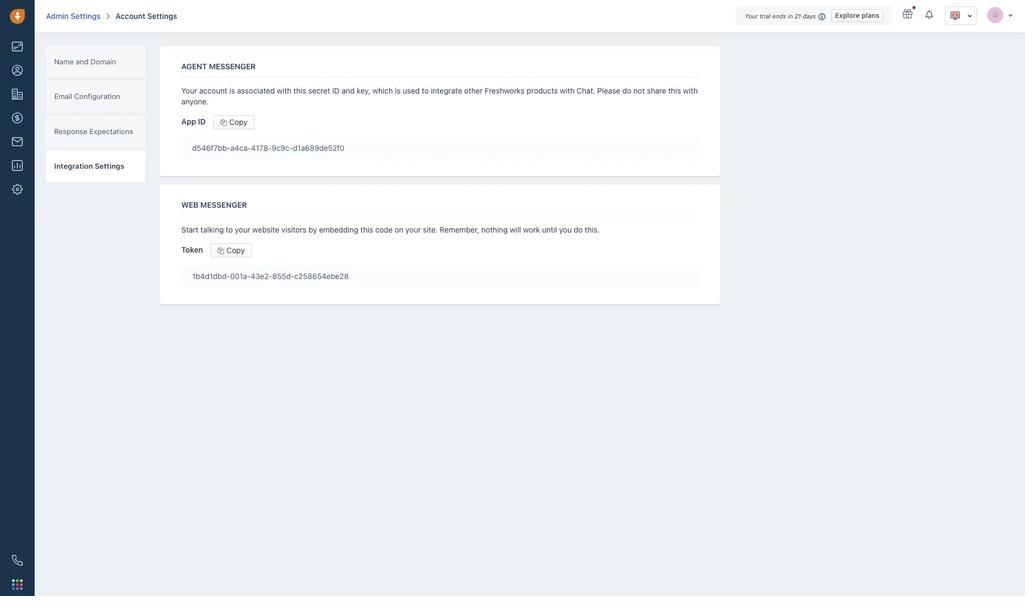 Task type: locate. For each thing, give the bounding box(es) containing it.
to
[[422, 86, 429, 96], [226, 225, 233, 234]]

0 vertical spatial settings
[[147, 11, 177, 21]]

id inside your account is associated with this secret id and key, which is used to integrate other freshworks products with chat. please do not share this with anyone.
[[332, 86, 340, 96]]

visitors
[[282, 225, 307, 234]]

copy up a4ca-
[[229, 118, 248, 127]]

domain
[[91, 57, 116, 66]]

2 horizontal spatial with
[[684, 86, 698, 96]]

9c9c-
[[272, 144, 293, 153]]

0 horizontal spatial settings
[[95, 162, 124, 171]]

talking
[[201, 225, 224, 234]]

0 horizontal spatial do
[[574, 225, 583, 234]]

token
[[181, 245, 203, 254]]

expectations
[[89, 127, 133, 136]]

freshworks switcher image
[[12, 580, 23, 591]]

used
[[403, 86, 420, 96]]

do left not
[[623, 86, 632, 96]]

1 vertical spatial files o image
[[218, 248, 224, 254]]

this right the share
[[669, 86, 681, 96]]

with right the share
[[684, 86, 698, 96]]

freshworks
[[485, 86, 525, 96]]

your left website
[[235, 225, 250, 234]]

1 horizontal spatial this
[[361, 225, 373, 234]]

files o image
[[220, 120, 227, 126], [218, 248, 224, 254]]

your up "anyone."
[[181, 86, 197, 96]]

settings right account
[[147, 11, 177, 21]]

id right "secret"
[[332, 86, 340, 96]]

chat.
[[577, 86, 596, 96]]

0 horizontal spatial your
[[181, 86, 197, 96]]

3 with from the left
[[684, 86, 698, 96]]

0 vertical spatial files o image
[[220, 120, 227, 126]]

1 vertical spatial copy
[[227, 246, 245, 255]]

this
[[294, 86, 306, 96], [669, 86, 681, 96], [361, 225, 373, 234]]

copy up 001a-
[[227, 246, 245, 255]]

integration
[[54, 162, 93, 171]]

copy button for 1b4d1dbd-
[[211, 244, 252, 258]]

your right on
[[406, 225, 421, 234]]

and
[[76, 57, 89, 66], [342, 86, 355, 96]]

0 vertical spatial to
[[422, 86, 429, 96]]

0 vertical spatial your
[[745, 12, 759, 19]]

copy for your
[[227, 246, 245, 255]]

integration settings link
[[46, 150, 145, 183]]

0 horizontal spatial id
[[198, 117, 206, 126]]

name and domain
[[54, 57, 116, 66]]

with right associated
[[277, 86, 292, 96]]

copy button up a4ca-
[[213, 116, 255, 130]]

your inside your account is associated with this secret id and key, which is used to integrate other freshworks products with chat. please do not share this with anyone.
[[181, 86, 197, 96]]

is left used at the left top
[[395, 86, 401, 96]]

4178-
[[251, 144, 272, 153]]

0 horizontal spatial this
[[294, 86, 306, 96]]

messenger up talking
[[200, 201, 247, 210]]

your
[[235, 225, 250, 234], [406, 225, 421, 234]]

1 horizontal spatial id
[[332, 86, 340, 96]]

0 vertical spatial and
[[76, 57, 89, 66]]

copy button up 001a-
[[211, 244, 252, 258]]

nothing
[[482, 225, 508, 234]]

name and domain link
[[46, 46, 145, 78]]

is
[[230, 86, 235, 96], [395, 86, 401, 96]]

messenger
[[209, 62, 256, 71], [200, 201, 247, 210]]

0 horizontal spatial your
[[235, 225, 250, 234]]

1 with from the left
[[277, 86, 292, 96]]

settings
[[71, 11, 101, 21]]

d546f7bb-a4ca-4178-9c9c-d1a689de52f0
[[192, 144, 345, 153]]

messenger for is
[[209, 62, 256, 71]]

settings down expectations
[[95, 162, 124, 171]]

copy
[[229, 118, 248, 127], [227, 246, 245, 255]]

001a-
[[230, 272, 251, 281]]

agent messenger
[[181, 62, 256, 71]]

trial
[[760, 12, 771, 19]]

2 is from the left
[[395, 86, 401, 96]]

to right used at the left top
[[422, 86, 429, 96]]

files o image down talking
[[218, 248, 224, 254]]

web
[[181, 201, 199, 210]]

response
[[54, 127, 87, 136]]

0 vertical spatial copy button
[[213, 116, 255, 130]]

with left chat.
[[560, 86, 575, 96]]

0 vertical spatial do
[[623, 86, 632, 96]]

and left key,
[[342, 86, 355, 96]]

do right you
[[574, 225, 583, 234]]

your left trial
[[745, 12, 759, 19]]

code
[[376, 225, 393, 234]]

tab list
[[35, 46, 146, 185]]

0 vertical spatial copy
[[229, 118, 248, 127]]

and right name
[[76, 57, 89, 66]]

explore plans button
[[832, 9, 884, 22]]

messenger up account at the top of page
[[209, 62, 256, 71]]

is right account at the top of page
[[230, 86, 235, 96]]

admin
[[46, 11, 69, 21]]

your trial ends in 21 days
[[745, 12, 816, 19]]

1 horizontal spatial your
[[745, 12, 759, 19]]

do
[[623, 86, 632, 96], [574, 225, 583, 234]]

a4ca-
[[231, 144, 251, 153]]

1 vertical spatial copy button
[[211, 244, 252, 258]]

in
[[788, 12, 793, 19]]

0 horizontal spatial is
[[230, 86, 235, 96]]

ends
[[773, 12, 787, 19]]

plans
[[862, 11, 880, 19]]

with
[[277, 86, 292, 96], [560, 86, 575, 96], [684, 86, 698, 96]]

1 vertical spatial to
[[226, 225, 233, 234]]

settings for account settings
[[147, 11, 177, 21]]

to right talking
[[226, 225, 233, 234]]

id
[[332, 86, 340, 96], [198, 117, 206, 126]]

1 horizontal spatial your
[[406, 225, 421, 234]]

1 horizontal spatial is
[[395, 86, 401, 96]]

1 vertical spatial and
[[342, 86, 355, 96]]

1b4d1dbd-
[[192, 272, 230, 281]]

account
[[199, 86, 227, 96]]

id right app
[[198, 117, 206, 126]]

0 horizontal spatial with
[[277, 86, 292, 96]]

1 horizontal spatial and
[[342, 86, 355, 96]]

files o image for app id
[[220, 120, 227, 126]]

which
[[373, 86, 393, 96]]

1 vertical spatial settings
[[95, 162, 124, 171]]

1 horizontal spatial with
[[560, 86, 575, 96]]

explore plans
[[836, 11, 880, 19]]

this left code at the top
[[361, 225, 373, 234]]

1 vertical spatial messenger
[[200, 201, 247, 210]]

on
[[395, 225, 404, 234]]

855d-
[[272, 272, 294, 281]]

1 vertical spatial your
[[181, 86, 197, 96]]

1 horizontal spatial do
[[623, 86, 632, 96]]

settings
[[147, 11, 177, 21], [95, 162, 124, 171]]

other
[[465, 86, 483, 96]]

missing translation "unavailable" for locale "en-us" image
[[951, 10, 961, 21]]

app
[[181, 117, 196, 126]]

name
[[54, 57, 74, 66]]

1 horizontal spatial to
[[422, 86, 429, 96]]

0 vertical spatial messenger
[[209, 62, 256, 71]]

d1a689de52f0
[[293, 144, 345, 153]]

1 horizontal spatial settings
[[147, 11, 177, 21]]

this left "secret"
[[294, 86, 306, 96]]

files o image up d546f7bb-
[[220, 120, 227, 126]]

ic_info_icon image
[[819, 12, 827, 21]]

tab list containing name and domain
[[35, 46, 146, 185]]

copy button
[[213, 116, 255, 130], [211, 244, 252, 258]]

your
[[745, 12, 759, 19], [181, 86, 197, 96]]

0 vertical spatial id
[[332, 86, 340, 96]]



Task type: vqa. For each thing, say whether or not it's contained in the screenshot.
type
no



Task type: describe. For each thing, give the bounding box(es) containing it.
response expectations link
[[46, 116, 145, 148]]

phone element
[[6, 550, 28, 572]]

until
[[542, 225, 557, 234]]

your for your trial ends in 21 days
[[745, 12, 759, 19]]

admin settings link
[[46, 11, 101, 22]]

2 your from the left
[[406, 225, 421, 234]]

integration settings
[[54, 162, 124, 171]]

site.
[[423, 225, 438, 234]]

share
[[647, 86, 667, 96]]

website
[[252, 225, 280, 234]]

days
[[803, 12, 816, 19]]

and inside your account is associated with this secret id and key, which is used to integrate other freshworks products with chat. please do not share this with anyone.
[[342, 86, 355, 96]]

anyone.
[[181, 97, 209, 106]]

to inside your account is associated with this secret id and key, which is used to integrate other freshworks products with chat. please do not share this with anyone.
[[422, 86, 429, 96]]

work
[[523, 225, 540, 234]]

43e2-
[[251, 272, 272, 281]]

c258654ebe28
[[294, 272, 349, 281]]

explore
[[836, 11, 860, 19]]

associated
[[237, 86, 275, 96]]

integrate
[[431, 86, 462, 96]]

email configuration link
[[46, 81, 145, 113]]

start
[[181, 225, 199, 234]]

account
[[116, 11, 145, 21]]

will
[[510, 225, 521, 234]]

2 horizontal spatial this
[[669, 86, 681, 96]]

this.
[[585, 225, 600, 234]]

secret
[[308, 86, 330, 96]]

embedding
[[319, 225, 359, 234]]

ic_arrow_down image
[[1008, 12, 1014, 18]]

1 vertical spatial id
[[198, 117, 206, 126]]

d546f7bb-
[[192, 144, 231, 153]]

1b4d1dbd-001a-43e2-855d-c258654ebe28
[[192, 272, 349, 281]]

1 vertical spatial do
[[574, 225, 583, 234]]

by
[[309, 225, 317, 234]]

your for your account is associated with this secret id and key, which is used to integrate other freshworks products with chat. please do not share this with anyone.
[[181, 86, 197, 96]]

web messenger
[[181, 201, 247, 210]]

1 is from the left
[[230, 86, 235, 96]]

remember,
[[440, 225, 480, 234]]

settings for integration settings
[[95, 162, 124, 171]]

21
[[795, 12, 802, 19]]

key,
[[357, 86, 371, 96]]

admin settings
[[46, 11, 101, 21]]

email
[[54, 92, 72, 101]]

copy for associated
[[229, 118, 248, 127]]

files o image for token
[[218, 248, 224, 254]]

app id
[[181, 117, 206, 126]]

products
[[527, 86, 558, 96]]

2 with from the left
[[560, 86, 575, 96]]

configuration
[[74, 92, 120, 101]]

start talking to your website visitors by embedding this code on your site. remember, nothing will work until you do this.
[[181, 225, 600, 234]]

bell regular image
[[926, 10, 935, 19]]

do inside your account is associated with this secret id and key, which is used to integrate other freshworks products with chat. please do not share this with anyone.
[[623, 86, 632, 96]]

copy button for d546f7bb-
[[213, 116, 255, 130]]

agent
[[181, 62, 207, 71]]

email configuration
[[54, 92, 120, 101]]

you
[[559, 225, 572, 234]]

0 horizontal spatial and
[[76, 57, 89, 66]]

account settings
[[116, 11, 177, 21]]

not
[[634, 86, 645, 96]]

please
[[598, 86, 621, 96]]

messenger for to
[[200, 201, 247, 210]]

your account is associated with this secret id and key, which is used to integrate other freshworks products with chat. please do not share this with anyone.
[[181, 86, 698, 106]]

response expectations
[[54, 127, 133, 136]]

phone image
[[12, 556, 23, 567]]

ic_arrow_down image
[[968, 12, 973, 20]]

0 horizontal spatial to
[[226, 225, 233, 234]]

1 your from the left
[[235, 225, 250, 234]]



